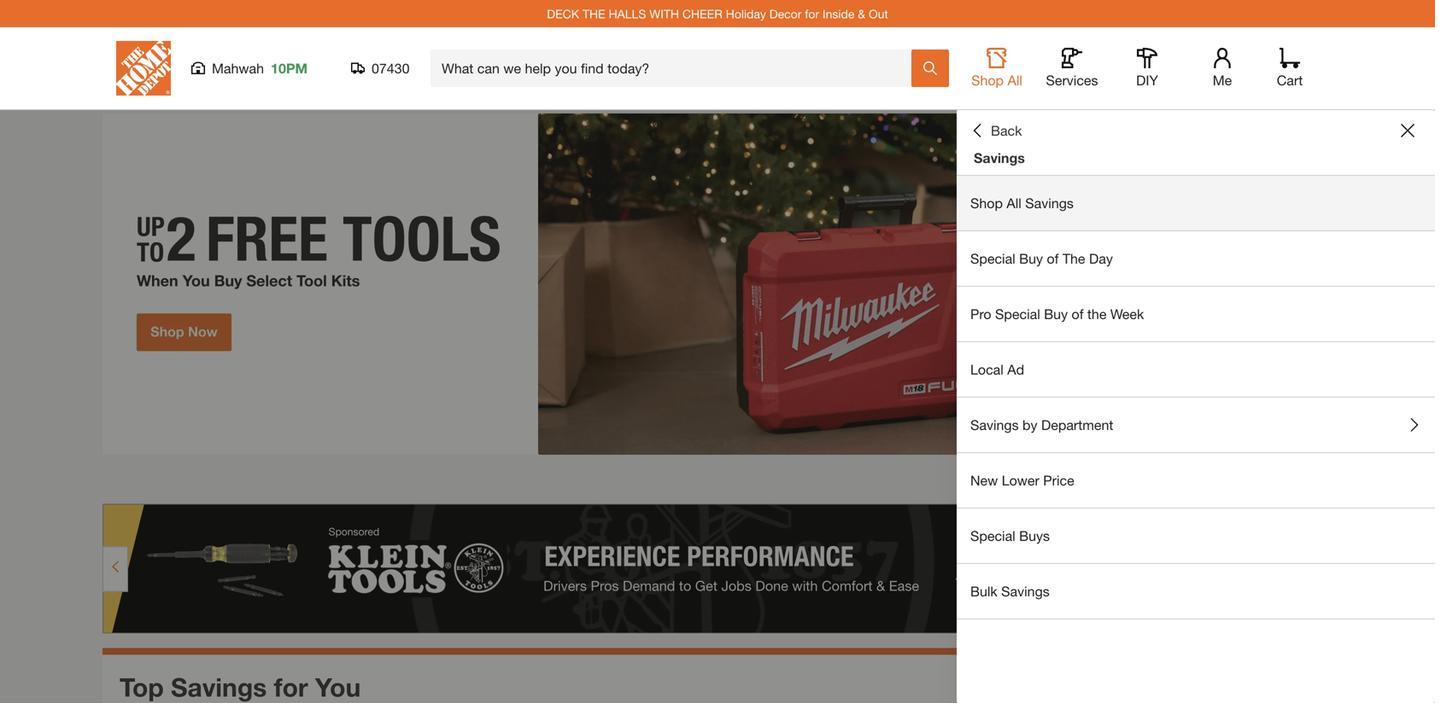 Task type: vqa. For each thing, say whether or not it's contained in the screenshot.
the leftmost for
yes



Task type: describe. For each thing, give the bounding box(es) containing it.
What can we help you find today? search field
[[442, 50, 911, 86]]

with
[[649, 7, 679, 21]]

shop for shop all savings
[[970, 195, 1003, 211]]

services button
[[1045, 48, 1099, 89]]

the
[[1063, 251, 1085, 267]]

07430
[[372, 60, 410, 76]]

savings inside button
[[970, 417, 1019, 434]]

services
[[1046, 72, 1098, 88]]

shop all savings link
[[957, 176, 1435, 231]]

bulk
[[970, 584, 998, 600]]

mahwah 10pm
[[212, 60, 308, 76]]

cart
[[1277, 72, 1303, 88]]

the
[[583, 7, 605, 21]]

special buys
[[970, 528, 1050, 545]]

shop all button
[[970, 48, 1024, 89]]

diy
[[1136, 72, 1158, 88]]

cart link
[[1271, 48, 1309, 89]]

week
[[1110, 306, 1144, 322]]

0 vertical spatial buy
[[1019, 251, 1043, 267]]

menu containing shop all savings
[[957, 176, 1435, 620]]

diy button
[[1120, 48, 1175, 89]]

the home depot logo image
[[116, 41, 171, 96]]

day
[[1089, 251, 1113, 267]]

special inside pro special buy of the week link
[[995, 306, 1040, 322]]

special for buy
[[970, 251, 1015, 267]]

buys
[[1019, 528, 1050, 545]]

new lower price link
[[957, 454, 1435, 508]]

new lower price
[[970, 473, 1074, 489]]

local
[[970, 362, 1004, 378]]

pro
[[970, 306, 991, 322]]

savings down back button
[[974, 150, 1025, 166]]

lower
[[1002, 473, 1040, 489]]

you
[[315, 673, 361, 703]]

me
[[1213, 72, 1232, 88]]

cheer
[[682, 7, 723, 21]]

deck
[[547, 7, 579, 21]]

bulk savings
[[970, 584, 1050, 600]]

local ad link
[[957, 343, 1435, 397]]

drawer close image
[[1401, 124, 1415, 138]]

special buy of the day
[[970, 251, 1113, 267]]

0 vertical spatial for
[[805, 7, 819, 21]]



Task type: locate. For each thing, give the bounding box(es) containing it.
me button
[[1195, 48, 1250, 89]]

0 horizontal spatial of
[[1047, 251, 1059, 267]]

buy left the
[[1019, 251, 1043, 267]]

savings
[[974, 150, 1025, 166], [1025, 195, 1074, 211], [970, 417, 1019, 434], [1001, 584, 1050, 600], [171, 673, 267, 703]]

special buy of the day link
[[957, 232, 1435, 286]]

0 vertical spatial of
[[1047, 251, 1059, 267]]

shop inside shop all button
[[971, 72, 1004, 88]]

shop all savings
[[970, 195, 1074, 211]]

buy
[[1019, 251, 1043, 267], [1044, 306, 1068, 322]]

0 horizontal spatial buy
[[1019, 251, 1043, 267]]

holiday
[[726, 7, 766, 21]]

1 vertical spatial for
[[274, 673, 308, 703]]

all
[[1008, 72, 1022, 88], [1007, 195, 1022, 211]]

for left you
[[274, 673, 308, 703]]

back button
[[970, 122, 1022, 139]]

savings by department button
[[957, 398, 1435, 453]]

shop up back button
[[971, 72, 1004, 88]]

of
[[1047, 251, 1059, 267], [1072, 306, 1084, 322]]

deck the halls with cheer holiday decor for inside & out
[[547, 7, 888, 21]]

1 vertical spatial all
[[1007, 195, 1022, 211]]

1 horizontal spatial for
[[805, 7, 819, 21]]

1 vertical spatial special
[[995, 306, 1040, 322]]

pro special buy of the week link
[[957, 287, 1435, 342]]

1 vertical spatial buy
[[1044, 306, 1068, 322]]

special left buys
[[970, 528, 1015, 545]]

menu
[[957, 176, 1435, 620]]

0 vertical spatial shop
[[971, 72, 1004, 88]]

back
[[991, 123, 1022, 139]]

image for 30nov2023-hp-bau-mw44-45 image
[[103, 114, 1333, 455]]

special inside special buys link
[[970, 528, 1015, 545]]

0 horizontal spatial for
[[274, 673, 308, 703]]

all for shop all
[[1008, 72, 1022, 88]]

special right pro
[[995, 306, 1040, 322]]

special
[[970, 251, 1015, 267], [995, 306, 1040, 322], [970, 528, 1015, 545]]

department
[[1041, 417, 1113, 434]]

0 vertical spatial all
[[1008, 72, 1022, 88]]

savings right bulk
[[1001, 584, 1050, 600]]

special buys link
[[957, 509, 1435, 564]]

savings left by
[[970, 417, 1019, 434]]

decor
[[769, 7, 802, 21]]

special up pro
[[970, 251, 1015, 267]]

shop
[[971, 72, 1004, 88], [970, 195, 1003, 211]]

shop inside 'shop all savings' link
[[970, 195, 1003, 211]]

deck the halls with cheer holiday decor for inside & out link
[[547, 7, 888, 21]]

local ad
[[970, 362, 1024, 378]]

pro special buy of the week
[[970, 306, 1144, 322]]

top savings for you
[[120, 673, 361, 703]]

bulk savings link
[[957, 565, 1435, 619]]

07430 button
[[351, 60, 410, 77]]

1 horizontal spatial of
[[1072, 306, 1084, 322]]

by
[[1023, 417, 1038, 434]]

of left the
[[1047, 251, 1059, 267]]

new
[[970, 473, 998, 489]]

special inside special buy of the day link
[[970, 251, 1015, 267]]

for
[[805, 7, 819, 21], [274, 673, 308, 703]]

halls
[[609, 7, 646, 21]]

top
[[120, 673, 164, 703]]

the
[[1087, 306, 1107, 322]]

for left inside
[[805, 7, 819, 21]]

special for buys
[[970, 528, 1015, 545]]

shop down back button
[[970, 195, 1003, 211]]

all up special buy of the day
[[1007, 195, 1022, 211]]

1 vertical spatial of
[[1072, 306, 1084, 322]]

0 vertical spatial special
[[970, 251, 1015, 267]]

savings up special buy of the day
[[1025, 195, 1074, 211]]

savings by department
[[970, 417, 1113, 434]]

1 vertical spatial shop
[[970, 195, 1003, 211]]

shop for shop all
[[971, 72, 1004, 88]]

all for shop all savings
[[1007, 195, 1022, 211]]

all up "back"
[[1008, 72, 1022, 88]]

of left "the"
[[1072, 306, 1084, 322]]

shop all
[[971, 72, 1022, 88]]

savings right top
[[171, 673, 267, 703]]

price
[[1043, 473, 1074, 489]]

1 horizontal spatial buy
[[1044, 306, 1068, 322]]

mahwah
[[212, 60, 264, 76]]

feedback link image
[[1412, 289, 1435, 381]]

inside
[[823, 7, 855, 21]]

out
[[869, 7, 888, 21]]

10pm
[[271, 60, 308, 76]]

all inside button
[[1008, 72, 1022, 88]]

all inside 'menu'
[[1007, 195, 1022, 211]]

2 vertical spatial special
[[970, 528, 1015, 545]]

ad
[[1007, 362, 1024, 378]]

&
[[858, 7, 865, 21]]

buy left "the"
[[1044, 306, 1068, 322]]



